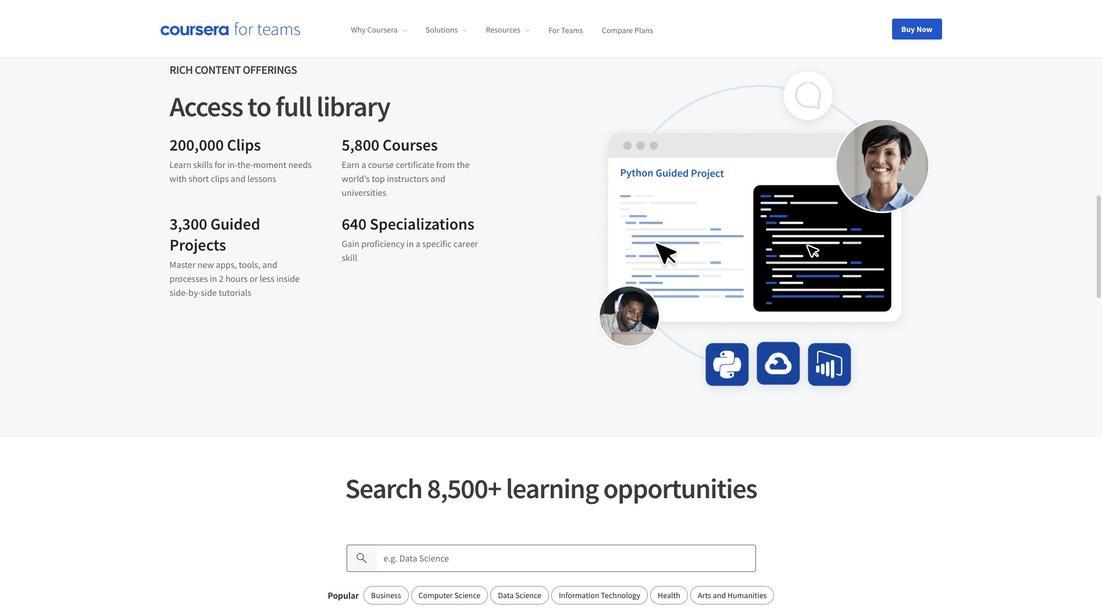 Task type: locate. For each thing, give the bounding box(es) containing it.
why
[[351, 25, 366, 35]]

access
[[170, 89, 243, 124]]

clips
[[227, 134, 261, 155]]

projects
[[170, 234, 226, 255]]

Data Science button
[[490, 587, 549, 605]]

hours
[[225, 273, 248, 284]]

learning
[[506, 471, 599, 506]]

proficiency
[[361, 238, 405, 249]]

Arts and Humanities button
[[690, 587, 775, 605]]

0 horizontal spatial science
[[454, 591, 481, 601]]

side
[[201, 287, 217, 298]]

universities
[[342, 186, 386, 198]]

0 vertical spatial in
[[407, 238, 414, 249]]

science right 'data'
[[515, 591, 542, 601]]

science for computer science
[[454, 591, 481, 601]]

640
[[342, 213, 367, 234]]

science inside button
[[454, 591, 481, 601]]

a left specific on the top left of the page
[[416, 238, 420, 249]]

course
[[368, 159, 394, 170]]

science right computer at the bottom left of the page
[[454, 591, 481, 601]]

buy
[[902, 24, 915, 34]]

2 science from the left
[[515, 591, 542, 601]]

0 vertical spatial a
[[362, 159, 366, 170]]

1 vertical spatial a
[[416, 238, 420, 249]]

arts and humanities
[[698, 591, 767, 601]]

in down specializations
[[407, 238, 414, 249]]

career
[[454, 238, 478, 249]]

2
[[219, 273, 224, 284]]

200,000
[[170, 134, 224, 155]]

skills
[[193, 159, 213, 170]]

in left the 2 in the left of the page
[[210, 273, 217, 284]]

illustration of coursera's guided projects image
[[588, 61, 933, 400]]

the-
[[237, 159, 253, 170]]

a
[[362, 159, 366, 170], [416, 238, 420, 249]]

health
[[658, 591, 681, 601]]

rich
[[170, 62, 193, 77]]

640 specializations gain proficiency in a specific career skill
[[342, 213, 478, 263]]

skill
[[342, 252, 357, 263]]

and
[[231, 173, 246, 184], [431, 173, 446, 184], [262, 259, 277, 270], [713, 591, 726, 601]]

science
[[454, 591, 481, 601], [515, 591, 542, 601]]

inside
[[276, 273, 300, 284]]

for
[[215, 159, 226, 170]]

apps,
[[216, 259, 237, 270]]

offerings
[[243, 62, 297, 77]]

popular
[[328, 590, 359, 602]]

3,300 guided projects master new apps, tools, and processes in 2 hours or less inside side-by-side tutorials
[[170, 213, 300, 298]]

a inside 640 specializations gain proficiency in a specific career skill
[[416, 238, 420, 249]]

200,000 clips learn skills for in-the-moment needs with short clips and lessons
[[170, 134, 312, 184]]

the
[[457, 159, 470, 170]]

1 horizontal spatial a
[[416, 238, 420, 249]]

buy now
[[902, 24, 933, 34]]

1 horizontal spatial in
[[407, 238, 414, 249]]

and down from
[[431, 173, 446, 184]]

and inside button
[[713, 591, 726, 601]]

guided
[[210, 213, 260, 234]]

5,800 courses earn a course certificate from the world's top instructors and universities
[[342, 134, 470, 198]]

0 horizontal spatial in
[[210, 273, 217, 284]]

and right arts at right
[[713, 591, 726, 601]]

top
[[372, 173, 385, 184]]

Business button
[[364, 587, 409, 605]]

data
[[498, 591, 514, 601]]

science inside button
[[515, 591, 542, 601]]

technology
[[601, 591, 640, 601]]

specializations
[[370, 213, 474, 234]]

with
[[170, 173, 187, 184]]

and up the 'less'
[[262, 259, 277, 270]]

compare
[[602, 25, 633, 35]]

1 science from the left
[[454, 591, 481, 601]]

learn
[[170, 159, 191, 170]]

1 vertical spatial in
[[210, 273, 217, 284]]

coursera
[[367, 25, 398, 35]]

content
[[195, 62, 241, 77]]

by-
[[189, 287, 201, 298]]

1 horizontal spatial science
[[515, 591, 542, 601]]

0 horizontal spatial a
[[362, 159, 366, 170]]

gain
[[342, 238, 360, 249]]

in
[[407, 238, 414, 249], [210, 273, 217, 284]]

3,300
[[170, 213, 207, 234]]

a right 'earn'
[[362, 159, 366, 170]]

and down in-
[[231, 173, 246, 184]]

specific
[[422, 238, 452, 249]]

teams
[[561, 25, 583, 35]]



Task type: describe. For each thing, give the bounding box(es) containing it.
information
[[559, 591, 599, 601]]

tools,
[[239, 259, 261, 270]]

processes
[[170, 273, 208, 284]]

side-
[[170, 287, 189, 298]]

for teams
[[548, 25, 583, 35]]

world's
[[342, 173, 370, 184]]

instructors
[[387, 173, 429, 184]]

resources
[[486, 25, 521, 35]]

why coursera
[[351, 25, 398, 35]]

coursera for teams image
[[160, 22, 300, 35]]

new
[[197, 259, 214, 270]]

search 8,500+ learning opportunities
[[345, 471, 757, 506]]

moment
[[253, 159, 287, 170]]

short
[[189, 173, 209, 184]]

and inside 3,300 guided projects master new apps, tools, and processes in 2 hours or less inside side-by-side tutorials
[[262, 259, 277, 270]]

computer
[[419, 591, 453, 601]]

master
[[170, 259, 196, 270]]

for teams link
[[548, 25, 583, 35]]

library
[[316, 89, 390, 124]]

courses
[[383, 134, 438, 155]]

search
[[345, 471, 422, 506]]

computer science
[[419, 591, 481, 601]]

access to full library
[[170, 89, 390, 124]]

less
[[260, 273, 275, 284]]

humanities
[[728, 591, 767, 601]]

and inside 200,000 clips learn skills for in-the-moment needs with short clips and lessons
[[231, 173, 246, 184]]

resources link
[[486, 25, 530, 35]]

and inside 5,800 courses earn a course certificate from the world's top instructors and universities
[[431, 173, 446, 184]]

why coursera link
[[351, 25, 407, 35]]

earn
[[342, 159, 360, 170]]

to
[[248, 89, 271, 124]]

clips
[[211, 173, 229, 184]]

or
[[250, 273, 258, 284]]

solutions
[[426, 25, 458, 35]]

data science
[[498, 591, 542, 601]]

science for data science
[[515, 591, 542, 601]]

8,500+
[[427, 471, 501, 506]]

arts
[[698, 591, 711, 601]]

rich content offerings
[[170, 62, 297, 77]]

Search query text field
[[377, 545, 756, 573]]

tutorials
[[219, 287, 251, 298]]

compare plans link
[[602, 25, 653, 35]]

compare plans
[[602, 25, 653, 35]]

full
[[276, 89, 312, 124]]

now
[[917, 24, 933, 34]]

information technology
[[559, 591, 640, 601]]

opportunities
[[603, 471, 757, 506]]

in-
[[227, 159, 237, 170]]

from
[[436, 159, 455, 170]]

needs
[[288, 159, 312, 170]]

buy now button
[[892, 18, 942, 39]]

business
[[371, 591, 401, 601]]

lessons
[[247, 173, 276, 184]]

plans
[[635, 25, 653, 35]]

a inside 5,800 courses earn a course certificate from the world's top instructors and universities
[[362, 159, 366, 170]]

in inside 3,300 guided projects master new apps, tools, and processes in 2 hours or less inside side-by-side tutorials
[[210, 273, 217, 284]]

Information Technology button
[[551, 587, 648, 605]]

Health button
[[650, 587, 688, 605]]

in inside 640 specializations gain proficiency in a specific career skill
[[407, 238, 414, 249]]

5,800
[[342, 134, 379, 155]]

certificate
[[396, 159, 434, 170]]

for
[[548, 25, 560, 35]]

solutions link
[[426, 25, 467, 35]]

Computer Science button
[[411, 587, 488, 605]]

popular option group
[[364, 587, 775, 605]]



Task type: vqa. For each thing, say whether or not it's contained in the screenshot.


